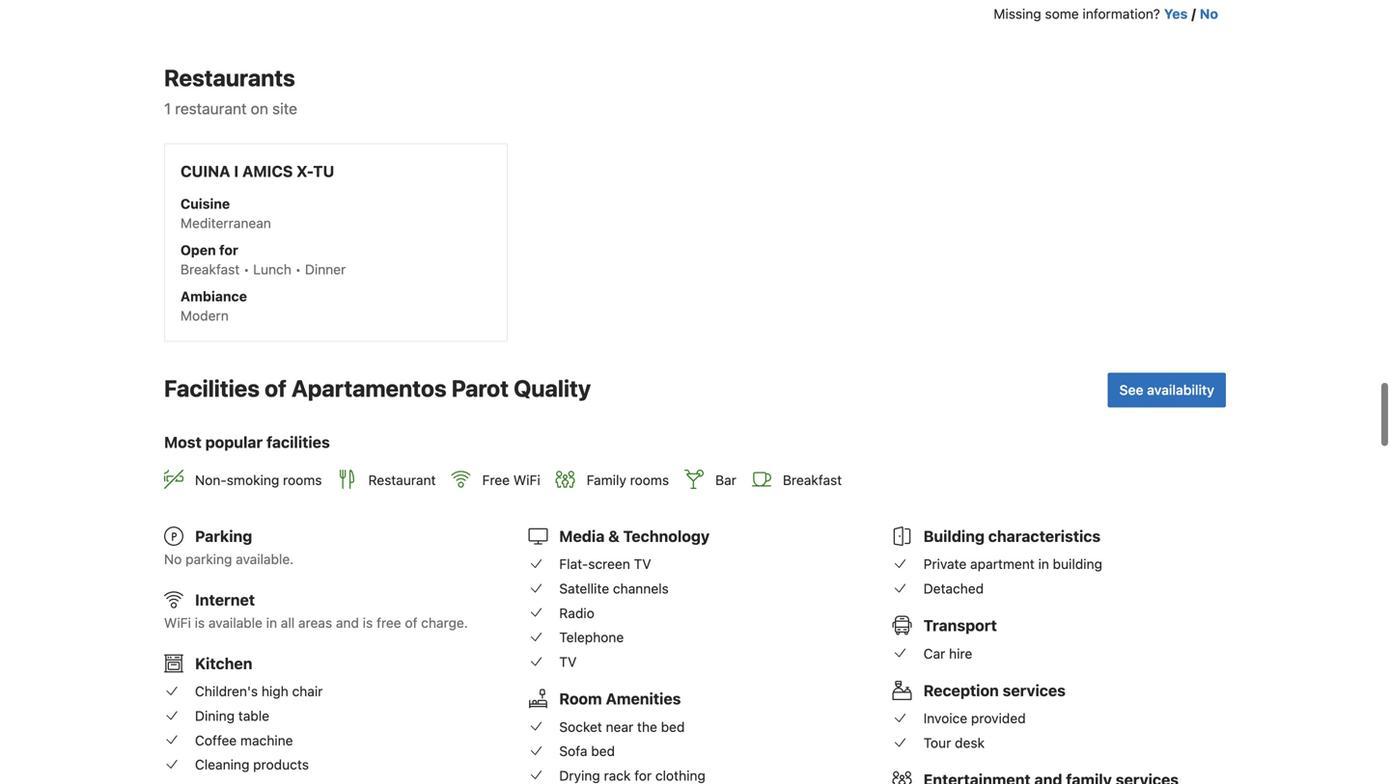 Task type: describe. For each thing, give the bounding box(es) containing it.
invoice
[[923, 711, 967, 727]]

2 • from the left
[[295, 262, 301, 278]]

restaurant
[[368, 472, 436, 488]]

mediterranean
[[181, 215, 271, 231]]

drying
[[559, 768, 600, 784]]

dining
[[195, 709, 235, 724]]

ambiance
[[181, 289, 247, 305]]

rack
[[604, 768, 631, 784]]

dinner
[[305, 262, 346, 278]]

channels
[[613, 581, 669, 597]]

private
[[923, 557, 967, 573]]

provided
[[971, 711, 1026, 727]]

desk
[[955, 736, 985, 751]]

1 is from the left
[[195, 615, 205, 631]]

cuisine mediterranean
[[181, 196, 271, 231]]

free wifi
[[482, 472, 540, 488]]

1 horizontal spatial for
[[634, 768, 652, 784]]

room amenities
[[559, 690, 681, 708]]

children's high chair
[[195, 684, 323, 700]]

car hire
[[923, 646, 972, 662]]

most popular facilities
[[164, 433, 330, 452]]

free
[[482, 472, 510, 488]]

family rooms
[[587, 472, 669, 488]]

no parking available.
[[164, 552, 294, 567]]

1 horizontal spatial wifi
[[513, 472, 540, 488]]

internet
[[195, 591, 255, 609]]

parking
[[185, 552, 232, 567]]

kitchen
[[195, 655, 252, 673]]

tu
[[313, 162, 334, 181]]

1 vertical spatial no
[[164, 552, 182, 567]]

and
[[336, 615, 359, 631]]

yes button
[[1164, 4, 1188, 24]]

transport
[[923, 617, 997, 635]]

open for breakfast • lunch • dinner
[[181, 242, 346, 278]]

charge.
[[421, 615, 468, 631]]

available
[[208, 615, 262, 631]]

amics
[[242, 162, 293, 181]]

2 is from the left
[[363, 615, 373, 631]]

available.
[[236, 552, 294, 567]]

satellite
[[559, 581, 609, 597]]

detached
[[923, 581, 984, 597]]

bar
[[715, 472, 736, 488]]

for inside open for breakfast • lunch • dinner
[[219, 242, 238, 258]]

0 horizontal spatial bed
[[591, 744, 615, 760]]

chair
[[292, 684, 323, 700]]

building
[[1053, 557, 1102, 573]]

drying rack for clothing
[[559, 768, 705, 784]]

clothing
[[655, 768, 705, 784]]

satellite channels
[[559, 581, 669, 597]]

radio
[[559, 606, 594, 621]]

1 horizontal spatial of
[[405, 615, 417, 631]]

popular
[[205, 433, 263, 452]]

1 vertical spatial breakfast
[[783, 472, 842, 488]]

1
[[164, 99, 171, 118]]

parking
[[195, 527, 252, 546]]

media
[[559, 527, 605, 546]]

free
[[376, 615, 401, 631]]

facilities of apartamentos parot quality
[[164, 375, 591, 402]]

family
[[587, 472, 626, 488]]

cuina i amics x-tu
[[181, 162, 334, 181]]

tour desk
[[923, 736, 985, 751]]

coffee
[[195, 733, 237, 749]]

1 • from the left
[[243, 262, 250, 278]]

wifi is available in all areas and is free of charge.
[[164, 615, 468, 631]]

private apartment in building
[[923, 557, 1102, 573]]

open
[[181, 242, 216, 258]]

reception services
[[923, 682, 1066, 700]]

site
[[272, 99, 297, 118]]

near
[[606, 719, 633, 735]]

ambiance modern
[[181, 289, 247, 324]]

2 rooms from the left
[[630, 472, 669, 488]]



Task type: locate. For each thing, give the bounding box(es) containing it.
no right the /
[[1200, 6, 1218, 22]]

1 horizontal spatial is
[[363, 615, 373, 631]]

car
[[923, 646, 945, 662]]

no button
[[1200, 4, 1218, 24]]

technology
[[623, 527, 710, 546]]

1 vertical spatial for
[[634, 768, 652, 784]]

sofa
[[559, 744, 587, 760]]

quality
[[514, 375, 591, 402]]

products
[[253, 757, 309, 773]]

/
[[1191, 6, 1196, 22]]

cleaning products
[[195, 757, 309, 773]]

non-smoking rooms
[[195, 472, 322, 488]]

breakfast
[[181, 262, 240, 278], [783, 472, 842, 488]]

dining table
[[195, 709, 269, 724]]

see
[[1119, 382, 1143, 398]]

1 vertical spatial in
[[266, 615, 277, 631]]

1 horizontal spatial no
[[1200, 6, 1218, 22]]

for right rack
[[634, 768, 652, 784]]

socket near the bed
[[559, 719, 685, 735]]

&
[[608, 527, 619, 546]]

areas
[[298, 615, 332, 631]]

0 horizontal spatial rooms
[[283, 472, 322, 488]]

breakfast right bar
[[783, 472, 842, 488]]

machine
[[240, 733, 293, 749]]

wifi right free
[[513, 472, 540, 488]]

i
[[234, 162, 239, 181]]

0 vertical spatial wifi
[[513, 472, 540, 488]]

tv up channels
[[634, 557, 651, 573]]

tv
[[634, 557, 651, 573], [559, 654, 577, 670]]

services
[[1003, 682, 1066, 700]]

lunch
[[253, 262, 291, 278]]

0 horizontal spatial for
[[219, 242, 238, 258]]

table
[[238, 709, 269, 724]]

some
[[1045, 6, 1079, 22]]

flat-
[[559, 557, 588, 573]]

0 horizontal spatial •
[[243, 262, 250, 278]]

0 vertical spatial of
[[265, 375, 287, 402]]

wifi
[[513, 472, 540, 488], [164, 615, 191, 631]]

see availability
[[1119, 382, 1214, 398]]

• left the lunch
[[243, 262, 250, 278]]

high
[[262, 684, 288, 700]]

bed right the
[[661, 719, 685, 735]]

0 horizontal spatial wifi
[[164, 615, 191, 631]]

1 horizontal spatial rooms
[[630, 472, 669, 488]]

rooms down facilities at the left of the page
[[283, 472, 322, 488]]

0 horizontal spatial is
[[195, 615, 205, 631]]

1 vertical spatial of
[[405, 615, 417, 631]]

0 vertical spatial for
[[219, 242, 238, 258]]

0 vertical spatial no
[[1200, 6, 1218, 22]]

coffee machine
[[195, 733, 293, 749]]

0 vertical spatial breakfast
[[181, 262, 240, 278]]

tour
[[923, 736, 951, 751]]

bed up rack
[[591, 744, 615, 760]]

cuisine
[[181, 196, 230, 212]]

0 horizontal spatial no
[[164, 552, 182, 567]]

of right "free"
[[405, 615, 417, 631]]

rooms right family
[[630, 472, 669, 488]]

wifi left available
[[164, 615, 191, 631]]

building characteristics
[[923, 527, 1101, 546]]

breakfast down open
[[181, 262, 240, 278]]

yes
[[1164, 6, 1188, 22]]

1 horizontal spatial bed
[[661, 719, 685, 735]]

hire
[[949, 646, 972, 662]]

1 horizontal spatial in
[[1038, 557, 1049, 573]]

0 vertical spatial in
[[1038, 557, 1049, 573]]

modern
[[181, 308, 229, 324]]

missing
[[994, 6, 1041, 22]]

tv down telephone
[[559, 654, 577, 670]]

reception
[[923, 682, 999, 700]]

0 horizontal spatial breakfast
[[181, 262, 240, 278]]

missing some information? yes / no
[[994, 6, 1218, 22]]

invoice provided
[[923, 711, 1026, 727]]

0 horizontal spatial in
[[266, 615, 277, 631]]

see availability button
[[1108, 373, 1226, 408]]

for
[[219, 242, 238, 258], [634, 768, 652, 784]]

1 vertical spatial tv
[[559, 654, 577, 670]]

is right and
[[363, 615, 373, 631]]

of up facilities at the left of the page
[[265, 375, 287, 402]]

on
[[251, 99, 268, 118]]

x-
[[297, 162, 313, 181]]

flat-screen tv
[[559, 557, 651, 573]]

0 vertical spatial bed
[[661, 719, 685, 735]]

is
[[195, 615, 205, 631], [363, 615, 373, 631]]

0 horizontal spatial tv
[[559, 654, 577, 670]]

is down internet
[[195, 615, 205, 631]]

media & technology
[[559, 527, 710, 546]]

1 vertical spatial bed
[[591, 744, 615, 760]]

1 horizontal spatial tv
[[634, 557, 651, 573]]

telephone
[[559, 630, 624, 646]]

apartment
[[970, 557, 1035, 573]]

0 horizontal spatial of
[[265, 375, 287, 402]]

rooms
[[283, 472, 322, 488], [630, 472, 669, 488]]

0 vertical spatial tv
[[634, 557, 651, 573]]

screen
[[588, 557, 630, 573]]

• right the lunch
[[295, 262, 301, 278]]

in
[[1038, 557, 1049, 573], [266, 615, 277, 631]]

restaurants 1 restaurant on site
[[164, 64, 297, 118]]

apartamentos
[[291, 375, 447, 402]]

cuina
[[181, 162, 230, 181]]

the
[[637, 719, 657, 735]]

cleaning
[[195, 757, 249, 773]]

facilities
[[266, 433, 330, 452]]

socket
[[559, 719, 602, 735]]

in left all
[[266, 615, 277, 631]]

1 horizontal spatial •
[[295, 262, 301, 278]]

1 rooms from the left
[[283, 472, 322, 488]]

all
[[281, 615, 295, 631]]

parot
[[451, 375, 509, 402]]

in down characteristics
[[1038, 557, 1049, 573]]

most
[[164, 433, 202, 452]]

room
[[559, 690, 602, 708]]

children's
[[195, 684, 258, 700]]

1 vertical spatial wifi
[[164, 615, 191, 631]]

•
[[243, 262, 250, 278], [295, 262, 301, 278]]

information?
[[1083, 6, 1160, 22]]

restaurant
[[175, 99, 247, 118]]

availability
[[1147, 382, 1214, 398]]

smoking
[[227, 472, 279, 488]]

characteristics
[[988, 527, 1101, 546]]

breakfast inside open for breakfast • lunch • dinner
[[181, 262, 240, 278]]

restaurants
[[164, 64, 295, 91]]

no left parking
[[164, 552, 182, 567]]

1 horizontal spatial breakfast
[[783, 472, 842, 488]]

for down mediterranean
[[219, 242, 238, 258]]



Task type: vqa. For each thing, say whether or not it's contained in the screenshot.
smoking
yes



